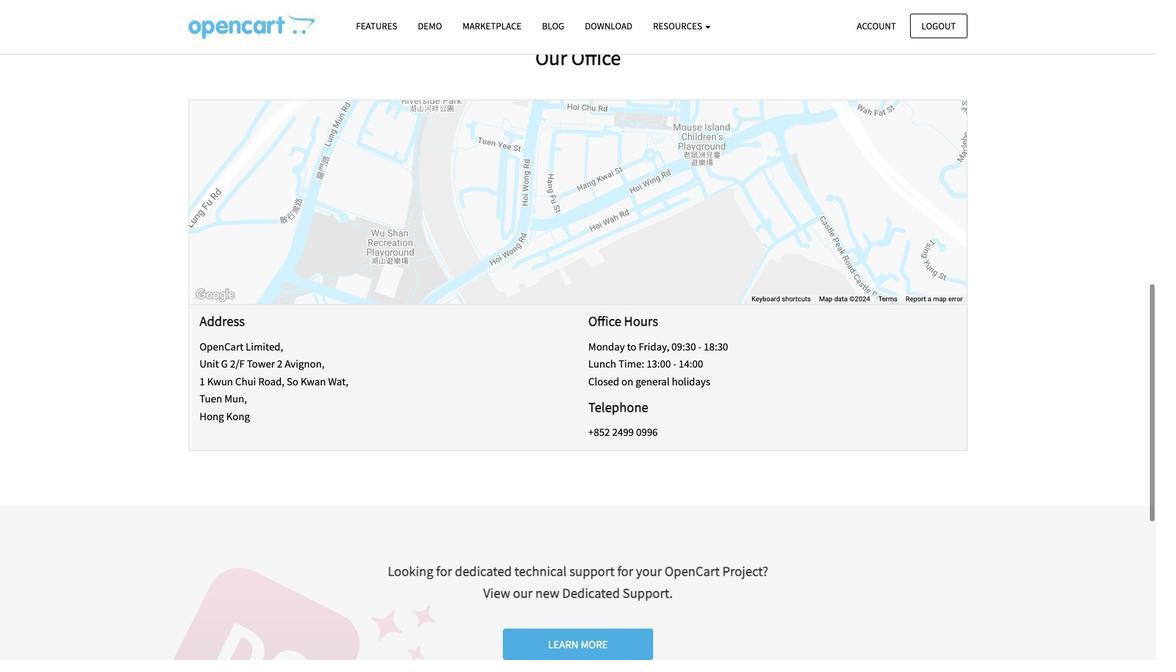 Task type: describe. For each thing, give the bounding box(es) containing it.
account
[[857, 19, 897, 32]]

so
[[287, 375, 299, 388]]

tower
[[247, 357, 275, 371]]

data
[[835, 295, 848, 303]]

address
[[200, 313, 245, 330]]

terms
[[879, 295, 898, 303]]

our
[[513, 584, 533, 601]]

features link
[[346, 14, 408, 38]]

tuen
[[200, 392, 222, 406]]

to
[[627, 340, 637, 353]]

time:
[[619, 357, 645, 371]]

1 vertical spatial office
[[589, 313, 622, 330]]

+852
[[589, 426, 610, 439]]

looking
[[388, 562, 434, 579]]

opencart inside opencart limited, unit g 2/f tower 2 avignon, 1 kwun chui road, so kwan wat, tuen mun, hong kong
[[200, 340, 244, 353]]

g
[[221, 357, 228, 371]]

opencart - contact image
[[189, 14, 315, 39]]

blog
[[542, 20, 565, 32]]

our
[[536, 44, 568, 70]]

closed
[[589, 375, 620, 388]]

13:00
[[647, 357, 671, 371]]

support.
[[623, 584, 673, 601]]

your
[[636, 562, 662, 579]]

keyboard
[[752, 295, 781, 303]]

error
[[949, 295, 963, 303]]

logout link
[[911, 13, 968, 38]]

lunch
[[589, 357, 617, 371]]

demo
[[418, 20, 442, 32]]

resources link
[[643, 14, 722, 38]]

kong
[[226, 410, 250, 423]]

wat,
[[328, 375, 349, 388]]

opencart inside looking for dedicated technical support for your opencart project? view our new dedicated support.
[[665, 562, 720, 579]]

office hours
[[589, 313, 659, 330]]

support
[[570, 562, 615, 579]]

keyboard shortcuts button
[[752, 295, 811, 304]]

technical
[[515, 562, 567, 579]]

shortcuts
[[782, 295, 811, 303]]

marketplace link
[[453, 14, 532, 38]]

account link
[[846, 13, 908, 38]]

learn
[[549, 638, 579, 651]]

2499
[[613, 426, 634, 439]]

monday
[[589, 340, 625, 353]]

project?
[[723, 562, 769, 579]]

new
[[536, 584, 560, 601]]

unit
[[200, 357, 219, 371]]

resources
[[653, 20, 705, 32]]

telephone
[[589, 399, 649, 416]]

demo link
[[408, 14, 453, 38]]

more
[[581, 638, 608, 651]]

map
[[820, 295, 833, 303]]

view
[[484, 584, 511, 601]]

google image
[[193, 286, 238, 304]]

terms link
[[879, 295, 898, 303]]

our office
[[536, 44, 621, 70]]

learn more link
[[503, 629, 654, 660]]

hong
[[200, 410, 224, 423]]

learn more
[[549, 638, 608, 651]]

limited,
[[246, 340, 283, 353]]



Task type: locate. For each thing, give the bounding box(es) containing it.
download link
[[575, 14, 643, 38]]

a
[[928, 295, 932, 303]]

blog link
[[532, 14, 575, 38]]

1 horizontal spatial for
[[618, 562, 634, 579]]

0 horizontal spatial opencart
[[200, 340, 244, 353]]

1 vertical spatial opencart
[[665, 562, 720, 579]]

18:30
[[704, 340, 729, 353]]

1 horizontal spatial opencart
[[665, 562, 720, 579]]

general
[[636, 375, 670, 388]]

mun,
[[225, 392, 247, 406]]

09:30
[[672, 340, 696, 353]]

for right looking
[[436, 562, 453, 579]]

dedicated
[[563, 584, 620, 601]]

office down download link at the top
[[572, 44, 621, 70]]

road,
[[258, 375, 285, 388]]

opencart
[[200, 340, 244, 353], [665, 562, 720, 579]]

office
[[572, 44, 621, 70], [589, 313, 622, 330]]

avignon,
[[285, 357, 325, 371]]

hours
[[625, 313, 659, 330]]

report a map error link
[[906, 295, 963, 303]]

0 vertical spatial opencart
[[200, 340, 244, 353]]

0 horizontal spatial -
[[674, 357, 677, 371]]

map
[[934, 295, 947, 303]]

0 horizontal spatial for
[[436, 562, 453, 579]]

friday,
[[639, 340, 670, 353]]

chui
[[235, 375, 256, 388]]

©2024
[[850, 295, 871, 303]]

for left 'your'
[[618, 562, 634, 579]]

report a map error
[[906, 295, 963, 303]]

2 for from the left
[[618, 562, 634, 579]]

1
[[200, 375, 205, 388]]

opencart right 'your'
[[665, 562, 720, 579]]

holidays
[[672, 375, 711, 388]]

monday to friday, 09:30 - 18:30 lunch time: 13:00 - 14:00 closed on general holidays
[[589, 340, 729, 388]]

on
[[622, 375, 634, 388]]

opencart up g at the bottom left
[[200, 340, 244, 353]]

looking for dedicated technical support for your opencart project? view our new dedicated support.
[[388, 562, 769, 601]]

for
[[436, 562, 453, 579], [618, 562, 634, 579]]

keyboard shortcuts
[[752, 295, 811, 303]]

0 vertical spatial -
[[699, 340, 702, 353]]

1 vertical spatial -
[[674, 357, 677, 371]]

- left 18:30
[[699, 340, 702, 353]]

1 horizontal spatial -
[[699, 340, 702, 353]]

2
[[277, 357, 283, 371]]

map data ©2024
[[820, 295, 871, 303]]

marketplace
[[463, 20, 522, 32]]

-
[[699, 340, 702, 353], [674, 357, 677, 371]]

14:00
[[679, 357, 704, 371]]

office up monday
[[589, 313, 622, 330]]

download
[[585, 20, 633, 32]]

+852 2499 0996
[[589, 426, 658, 439]]

0996
[[637, 426, 658, 439]]

1 for from the left
[[436, 562, 453, 579]]

map region
[[189, 100, 968, 304]]

dedicated
[[455, 562, 512, 579]]

report
[[906, 295, 927, 303]]

0 vertical spatial office
[[572, 44, 621, 70]]

kwun
[[207, 375, 233, 388]]

opencart limited, unit g 2/f tower 2 avignon, 1 kwun chui road, so kwan wat, tuen mun, hong kong
[[200, 340, 349, 423]]

features
[[356, 20, 398, 32]]

- right 13:00 at bottom right
[[674, 357, 677, 371]]

kwan
[[301, 375, 326, 388]]

logout
[[922, 19, 957, 32]]

2/f
[[230, 357, 245, 371]]



Task type: vqa. For each thing, say whether or not it's contained in the screenshot.
So
yes



